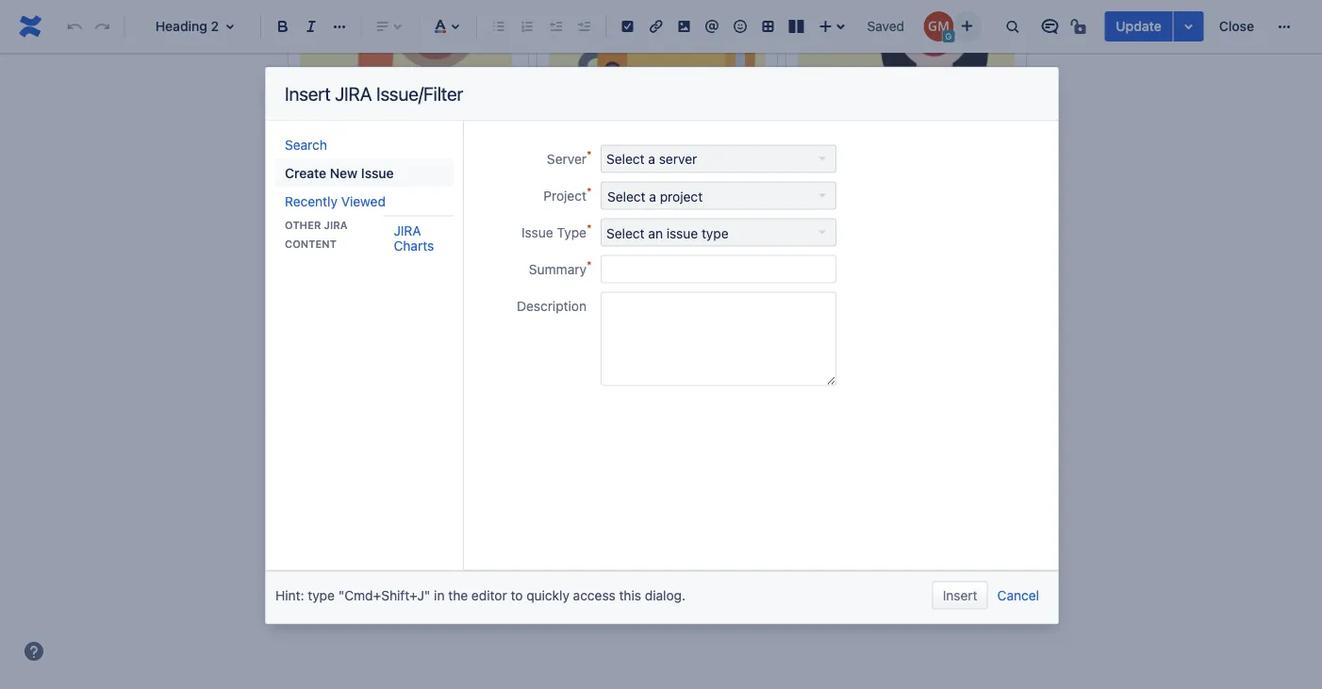 Task type: describe. For each thing, give the bounding box(es) containing it.
bold ⌘b image
[[271, 15, 294, 38]]

close button
[[1208, 11, 1266, 41]]

0 vertical spatial notes
[[669, 146, 714, 167]]

insert for insert jira issue/filter
[[285, 83, 331, 105]]

type
[[557, 224, 587, 240]]

link image
[[645, 15, 667, 38]]

description
[[517, 298, 587, 314]]

recently viewed button
[[275, 187, 454, 215]]

share for team
[[445, 288, 482, 306]]

1 horizontal spatial type
[[702, 226, 729, 241]]

a for select a project
[[649, 189, 656, 204]]

issue inside button
[[361, 165, 394, 181]]

select a server
[[606, 151, 697, 166]]

faqs
[[436, 142, 478, 162]]

server
[[659, 151, 697, 166]]

published.
[[845, 288, 915, 306]]

create a blog post to share news and announcements with your team and company.
[[326, 408, 794, 452]]

new
[[438, 178, 466, 196]]

it
[[567, 288, 576, 306]]

create for create a blog post to share team news. it will automatically appear here once it's published.
[[299, 288, 344, 306]]

action item image
[[616, 15, 639, 38]]

post for team
[[393, 288, 423, 306]]

1 vertical spatial notes
[[709, 183, 747, 200]]

add image, video, or file image
[[673, 15, 695, 38]]

share for news
[[472, 408, 509, 426]]

saved
[[867, 18, 904, 34]]

hint: type "cmd+shift+j" in the editor to quickly access this dialog.
[[275, 588, 686, 603]]

announcements
[[581, 408, 690, 426]]

bullet list ⌘⇧8 image
[[488, 15, 510, 38]]

a for select a server
[[648, 151, 655, 166]]

add for onboarding faqs
[[314, 178, 341, 196]]

0 horizontal spatial team
[[486, 288, 520, 306]]

it's
[[822, 288, 841, 306]]

undo ⌘z image
[[63, 15, 86, 38]]

appear
[[699, 288, 746, 306]]

in
[[434, 588, 445, 603]]

summary
[[529, 261, 587, 277]]

server
[[547, 151, 587, 166]]

a for create a blog post to share team news. it will automatically appear here once it's published.
[[348, 288, 356, 306]]

search
[[285, 137, 327, 152]]

select a server link
[[601, 145, 836, 173]]

viewed
[[341, 193, 386, 209]]

adjust update settings image
[[1178, 15, 1200, 38]]

will
[[580, 288, 601, 306]]

recently
[[285, 193, 338, 209]]

news inside create a blog post to share news and announcements with your team and company.
[[513, 408, 548, 426]]

hires
[[470, 178, 503, 196]]

close
[[1219, 18, 1254, 34]]

create for create a blog post to share news and announcements with your team and company.
[[326, 408, 371, 426]]

cancel link
[[997, 581, 1039, 610]]

required image
[[587, 260, 602, 275]]

resources
[[345, 178, 412, 196]]

jira for content
[[324, 219, 348, 231]]

layouts image
[[785, 15, 808, 38]]

other
[[285, 219, 321, 231]]

issue type
[[522, 224, 587, 240]]

emoji image
[[729, 15, 751, 38]]

here
[[750, 288, 780, 306]]

outdent ⇧tab image
[[544, 15, 567, 38]]

onboarding faqs
[[338, 142, 478, 162]]

jira charts
[[394, 223, 434, 253]]

an
[[648, 226, 663, 241]]

1 vertical spatial and
[[326, 434, 352, 452]]

select for select a server
[[606, 151, 645, 166]]

Description text field
[[601, 292, 836, 386]]

redo ⌘⇧z image
[[91, 15, 114, 38]]



Task type: locate. For each thing, give the bounding box(es) containing it.
jira
[[335, 83, 372, 105], [324, 219, 348, 231], [394, 223, 421, 238]]

post
[[393, 288, 423, 306], [421, 408, 451, 426]]

post inside create a blog post to share news and announcements with your team and company.
[[421, 408, 451, 426]]

0 horizontal spatial add
[[314, 178, 341, 196]]

1 horizontal spatial insert
[[943, 588, 978, 603]]

insert button
[[932, 581, 988, 610]]

0 horizontal spatial type
[[308, 588, 335, 603]]

numbered list ⌘⇧7 image
[[516, 15, 538, 38]]

insert inside button
[[943, 588, 978, 603]]

to inside create a blog post to share news and announcements with your team and company.
[[454, 408, 468, 426]]

type
[[702, 226, 729, 241], [308, 588, 335, 603]]

select up links
[[606, 151, 645, 166]]

team news
[[299, 252, 388, 273]]

quickly
[[526, 588, 570, 603]]

news
[[346, 252, 388, 273], [513, 408, 548, 426]]

post for news
[[421, 408, 451, 426]]

1 horizontal spatial issue
[[522, 224, 553, 240]]

create a blog post to share team news. it will automatically appear here once it's published.
[[299, 288, 915, 306]]

insert jira issue/filter
[[285, 83, 463, 105]]

2 vertical spatial create
[[326, 408, 371, 426]]

update
[[1116, 18, 1162, 34]]

team
[[299, 252, 342, 273]]

confluence image
[[15, 11, 45, 41], [15, 11, 45, 41]]

content
[[285, 238, 337, 250]]

blog down 'team news'
[[360, 288, 390, 306]]

0 horizontal spatial news
[[346, 252, 388, 273]]

create for create new issue
[[285, 165, 326, 181]]

this
[[619, 588, 641, 603]]

jira down add resources for new hires
[[394, 223, 421, 238]]

select an issue type
[[606, 226, 729, 241]]

1 horizontal spatial team
[[760, 408, 794, 426]]

create
[[285, 165, 326, 181], [299, 288, 344, 306], [326, 408, 371, 426]]

add resources for new hires
[[314, 178, 503, 196]]

select for select a project
[[607, 189, 646, 204]]

jira charts button
[[384, 216, 472, 260]]

jira up search button
[[335, 83, 372, 105]]

to
[[633, 183, 646, 200], [427, 288, 441, 306], [454, 408, 468, 426], [511, 588, 523, 603]]

issue
[[361, 165, 394, 181], [522, 224, 553, 240]]

update button
[[1105, 11, 1173, 41]]

blog for create a blog post to share news and announcements with your team and company.
[[387, 408, 417, 426]]

0 vertical spatial and
[[552, 408, 578, 426]]

0 horizontal spatial and
[[326, 434, 352, 452]]

issue down the onboarding
[[361, 165, 394, 181]]

insert up search
[[285, 83, 331, 105]]

0 vertical spatial post
[[393, 288, 423, 306]]

a left project
[[649, 189, 656, 204]]

links
[[599, 183, 629, 200]]

insert for insert
[[943, 588, 978, 603]]

Summary text field
[[601, 255, 836, 283]]

1 horizontal spatial and
[[552, 408, 578, 426]]

meeting
[[601, 146, 665, 167]]

project
[[543, 188, 587, 203]]

1 vertical spatial blog
[[387, 408, 417, 426]]

select an issue type link
[[601, 218, 836, 247]]

team
[[486, 288, 520, 306], [760, 408, 794, 426]]

type right issue
[[702, 226, 729, 241]]

for
[[416, 178, 434, 196]]

issue left type
[[522, 224, 553, 240]]

1 vertical spatial type
[[308, 588, 335, 603]]

italic ⌘i image
[[300, 15, 323, 38]]

other jira content
[[285, 219, 348, 250]]

1 vertical spatial share
[[472, 408, 509, 426]]

create inside button
[[285, 165, 326, 181]]

issue
[[667, 226, 698, 241]]

Main content area, start typing to enter text. text field
[[288, 0, 1027, 637]]

create down team
[[299, 288, 344, 306]]

insert
[[285, 83, 331, 105], [943, 588, 978, 603]]

create down search
[[285, 165, 326, 181]]

once
[[784, 288, 818, 306]]

1 vertical spatial insert
[[943, 588, 978, 603]]

notes
[[669, 146, 714, 167], [709, 183, 747, 200]]

0 vertical spatial share
[[445, 288, 482, 306]]

with
[[694, 408, 722, 426]]

create up company.
[[326, 408, 371, 426]]

recently viewed
[[285, 193, 386, 209]]

team left news.
[[486, 288, 520, 306]]

team inside create a blog post to share news and announcements with your team and company.
[[760, 408, 794, 426]]

select left an
[[606, 226, 645, 241]]

0 vertical spatial type
[[702, 226, 729, 241]]

select down the meeting
[[607, 189, 646, 204]]

company.
[[355, 434, 421, 452]]

1 horizontal spatial news
[[513, 408, 548, 426]]

indent tab image
[[572, 15, 595, 38]]

blog up company.
[[387, 408, 417, 426]]

1 vertical spatial create
[[299, 288, 344, 306]]

blog
[[360, 288, 390, 306], [387, 408, 417, 426]]

editor
[[471, 588, 507, 603]]

and left the announcements
[[552, 408, 578, 426]]

share
[[445, 288, 482, 306], [472, 408, 509, 426]]

jira down recently viewed
[[324, 219, 348, 231]]

0 horizontal spatial insert
[[285, 83, 331, 105]]

meeting
[[650, 183, 705, 200]]

select a project
[[607, 189, 703, 204]]

notes down select a server link
[[709, 183, 747, 200]]

1 vertical spatial post
[[421, 408, 451, 426]]

giulia masi image
[[924, 11, 954, 41]]

blog inside create a blog post to share news and announcements with your team and company.
[[387, 408, 417, 426]]

a up company.
[[375, 408, 383, 426]]

the
[[448, 588, 468, 603]]

select
[[606, 151, 645, 166], [607, 189, 646, 204], [606, 226, 645, 241]]

and
[[552, 408, 578, 426], [326, 434, 352, 452]]

1 vertical spatial team
[[760, 408, 794, 426]]

add for meeting notes
[[568, 183, 595, 200]]

new
[[330, 165, 358, 181]]

a left server
[[648, 151, 655, 166]]

1 vertical spatial issue
[[522, 224, 553, 240]]

1 vertical spatial news
[[513, 408, 548, 426]]

a inside create a blog post to share news and announcements with your team and company.
[[375, 408, 383, 426]]

add left links
[[568, 183, 595, 200]]

project
[[660, 189, 703, 204]]

add
[[314, 178, 341, 196], [568, 183, 595, 200]]

cancel
[[997, 588, 1039, 603]]

1 vertical spatial select
[[607, 189, 646, 204]]

news.
[[524, 288, 563, 306]]

create new issue
[[285, 165, 394, 181]]

0 horizontal spatial issue
[[361, 165, 394, 181]]

1 horizontal spatial add
[[568, 183, 595, 200]]

select for select an issue type
[[606, 226, 645, 241]]

issue/filter
[[376, 83, 463, 105]]

insert left "cancel"
[[943, 588, 978, 603]]

2 vertical spatial select
[[606, 226, 645, 241]]

hint:
[[275, 588, 304, 603]]

a
[[648, 151, 655, 166], [649, 189, 656, 204], [348, 288, 356, 306], [375, 408, 383, 426]]

"cmd+shift+j"
[[338, 588, 430, 603]]

blog for create a blog post to share team news. it will automatically appear here once it's published.
[[360, 288, 390, 306]]

search button
[[275, 131, 454, 159]]

type right hint:
[[308, 588, 335, 603]]

meeting notes
[[601, 146, 714, 167]]

0 vertical spatial select
[[606, 151, 645, 166]]

0 vertical spatial team
[[486, 288, 520, 306]]

team right your
[[760, 408, 794, 426]]

jira inside jira charts
[[394, 223, 421, 238]]

notes up "meeting"
[[669, 146, 714, 167]]

table image
[[757, 15, 780, 38]]

a down 'team news'
[[348, 288, 356, 306]]

a for create a blog post to share news and announcements with your team and company.
[[375, 408, 383, 426]]

jira inside other jira content
[[324, 219, 348, 231]]

0 vertical spatial blog
[[360, 288, 390, 306]]

and left company.
[[326, 434, 352, 452]]

jira for issue/filter
[[335, 83, 372, 105]]

add left the viewed
[[314, 178, 341, 196]]

your
[[726, 408, 756, 426]]

create inside create a blog post to share news and announcements with your team and company.
[[326, 408, 371, 426]]

0 vertical spatial news
[[346, 252, 388, 273]]

0 vertical spatial issue
[[361, 165, 394, 181]]

access
[[573, 588, 616, 603]]

create new issue button
[[275, 159, 454, 187]]

0 vertical spatial insert
[[285, 83, 331, 105]]

select a project link
[[601, 182, 836, 210]]

add links to meeting notes
[[568, 183, 747, 200]]

share inside create a blog post to share news and announcements with your team and company.
[[472, 408, 509, 426]]

automatically
[[605, 288, 695, 306]]

mention image
[[701, 15, 723, 38]]

charts
[[394, 238, 434, 253]]

0 vertical spatial create
[[285, 165, 326, 181]]

onboarding
[[338, 142, 432, 162]]

dialog.
[[645, 588, 686, 603]]



Task type: vqa. For each thing, say whether or not it's contained in the screenshot.


